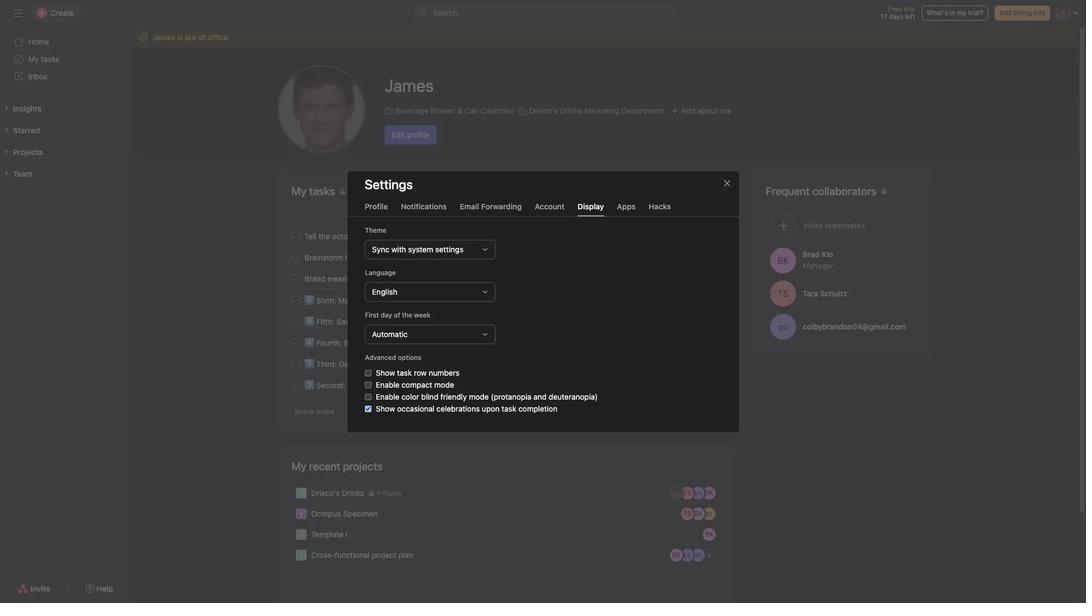 Task type: locate. For each thing, give the bounding box(es) containing it.
my for my tasks
[[28, 54, 39, 64]]

2 vertical spatial completed image
[[290, 379, 303, 392]]

cross-functional project plan
[[311, 551, 414, 560]]

4 completed checkbox from the top
[[290, 379, 303, 392]]

in
[[951, 9, 956, 17], [431, 317, 438, 327]]

0 vertical spatial ja
[[306, 91, 337, 127]]

settings
[[365, 177, 413, 192]]

completed checkbox left brand
[[290, 272, 303, 285]]

my tasks link
[[7, 51, 124, 68]]

first day of the week
[[365, 311, 430, 319]]

add left about
[[682, 106, 696, 115]]

ts
[[778, 289, 789, 299], [684, 489, 692, 497], [684, 510, 692, 518]]

work down asana on the left bottom of page
[[429, 339, 446, 348]]

1 horizontal spatial james
[[385, 75, 434, 96]]

add inside 'button'
[[682, 106, 696, 115]]

0 horizontal spatial drinks
[[342, 489, 364, 498]]

0 vertical spatial my
[[28, 54, 39, 64]]

completed image left brainstorm
[[290, 251, 303, 264]]

profile button
[[365, 202, 388, 216]]

enable compact mode
[[376, 380, 454, 389]]

completed image left '3️⃣'
[[290, 357, 303, 370]]

5 completed image from the top
[[290, 315, 303, 328]]

time
[[356, 317, 371, 327]]

advanced options
[[365, 354, 421, 362]]

1 vertical spatial james
[[385, 75, 434, 96]]

template i
[[311, 530, 348, 539]]

james left is
[[152, 33, 175, 42]]

add for add about me
[[682, 106, 696, 115]]

0 horizontal spatial add
[[682, 106, 696, 115]]

cola
[[381, 253, 396, 262]]

1 horizontal spatial my
[[292, 460, 307, 473]]

with up the 'layout'
[[391, 360, 405, 369]]

in left my
[[951, 9, 956, 17]]

completed image left 6️⃣ on the left
[[290, 294, 303, 307]]

4️⃣
[[305, 339, 315, 348]]

3 completed checkbox from the top
[[290, 315, 303, 328]]

drisco's up octopus
[[311, 489, 340, 498]]

apps
[[618, 202, 636, 211]]

1 vertical spatial drinks
[[342, 489, 364, 498]]

the up 'enable color blind friendly mode (protanopia and deuteranopia)' option
[[365, 381, 376, 390]]

invite button
[[10, 580, 57, 599]]

plan
[[399, 551, 414, 560]]

compact
[[402, 380, 432, 389]]

marketing down flavors
[[388, 274, 424, 284]]

2 completed image from the top
[[290, 357, 303, 370]]

task down (protanopia
[[502, 404, 516, 413]]

office.
[[208, 33, 230, 42]]

1 horizontal spatial add
[[1000, 9, 1013, 17]]

0 horizontal spatial you
[[363, 232, 376, 241]]

1 vertical spatial ja
[[674, 489, 681, 497]]

add for add billing info
[[1000, 9, 1013, 17]]

my left recent projects
[[292, 460, 307, 473]]

you up friendly at the left bottom of the page
[[453, 381, 466, 390]]

0 vertical spatial james
[[152, 33, 175, 42]]

completed image
[[290, 230, 303, 243], [290, 251, 303, 264], [290, 272, 303, 285], [290, 294, 303, 307], [290, 315, 303, 328]]

enable for enable color blind friendly mode (protanopia and deuteranopia)
[[376, 392, 399, 401]]

add about me button
[[668, 101, 735, 121]]

completed checkbox for tell
[[290, 230, 303, 243]]

1 horizontal spatial ja
[[674, 489, 681, 497]]

more
[[316, 407, 335, 416]]

left
[[906, 13, 916, 21]]

incoming
[[395, 339, 427, 348]]

completed image left tell
[[290, 230, 303, 243]]

asana
[[440, 317, 461, 327]]

and
[[534, 392, 547, 401]]

2 completed image from the top
[[290, 251, 303, 264]]

1 completed image from the top
[[290, 230, 303, 243]]

1 horizontal spatial of
[[386, 339, 393, 348]]

drisco's drinks
[[311, 489, 364, 498]]

1 vertical spatial drisco's
[[311, 489, 340, 498]]

bk
[[778, 256, 789, 265], [705, 489, 714, 497], [695, 510, 703, 518], [705, 531, 714, 539], [673, 551, 681, 560]]

completed image left 2️⃣
[[290, 379, 303, 392]]

0 vertical spatial add
[[1000, 9, 1013, 17]]

first
[[365, 311, 379, 319]]

2 vertical spatial ts
[[684, 510, 692, 518]]

notifications
[[401, 202, 447, 211]]

co
[[779, 322, 789, 332], [695, 489, 703, 497], [684, 551, 692, 560]]

celebrations
[[437, 404, 480, 413]]

second:
[[317, 381, 345, 390]]

0 horizontal spatial ja
[[306, 91, 337, 127]]

english button
[[365, 282, 496, 302]]

of right out at the top left of page
[[199, 33, 206, 42]]

my for my recent projects
[[292, 460, 307, 473]]

&
[[458, 106, 463, 115]]

1 horizontal spatial mode
[[469, 392, 489, 401]]

1 horizontal spatial drisco's
[[530, 106, 558, 115]]

enable down the 'layout'
[[376, 392, 399, 401]]

drisco's right councilor
[[530, 106, 558, 115]]

0 vertical spatial in
[[951, 9, 956, 17]]

1 vertical spatial task
[[502, 404, 516, 413]]

2 vertical spatial co
[[684, 551, 692, 560]]

task
[[397, 368, 412, 377], [502, 404, 516, 413]]

1 list image from the top
[[298, 490, 305, 497]]

completed checkbox left 4️⃣
[[290, 336, 303, 349]]

0 vertical spatial drisco's
[[530, 106, 558, 115]]

0 vertical spatial completed image
[[290, 336, 303, 349]]

mode up upon
[[469, 392, 489, 401]]

show occasional celebrations upon task completion
[[376, 404, 558, 413]]

james up beverage
[[385, 75, 434, 96]]

1 vertical spatial work
[[429, 339, 446, 348]]

layout
[[378, 381, 399, 390]]

with down brainstorm california cola flavors
[[358, 274, 373, 284]]

4️⃣ fourth: stay on top of incoming work
[[305, 339, 446, 348]]

add left billing
[[1000, 9, 1013, 17]]

completed checkbox left 6️⃣ on the left
[[290, 294, 303, 307]]

hacks button
[[649, 202, 671, 216]]

of right day
[[394, 311, 400, 319]]

show for show more
[[294, 407, 314, 416]]

0 horizontal spatial james
[[152, 33, 175, 42]]

1 vertical spatial in
[[431, 317, 438, 327]]

1 vertical spatial you
[[453, 381, 466, 390]]

drisco's for drisco's drinks marketing department
[[530, 106, 558, 115]]

list image up "rocket" image
[[298, 490, 305, 497]]

0 horizontal spatial marketing
[[388, 274, 424, 284]]

0 horizontal spatial in
[[431, 317, 438, 327]]

edit
[[392, 130, 405, 139]]

1 horizontal spatial you
[[453, 381, 466, 390]]

list image for ja
[[298, 490, 305, 497]]

completed image for 3️⃣
[[290, 357, 303, 370]]

the left the week
[[402, 311, 412, 319]]

el
[[696, 551, 702, 560]]

completed image left brand
[[290, 272, 303, 285]]

options
[[398, 354, 421, 362]]

5️⃣ fifth: save time by collaborating in asana
[[305, 317, 461, 327]]

3 completed checkbox from the top
[[290, 336, 303, 349]]

show for show task row numbers
[[376, 368, 395, 377]]

completed checkbox left brainstorm
[[290, 251, 303, 264]]

list image
[[298, 490, 305, 497], [298, 552, 305, 559]]

completed checkbox for 6️⃣
[[290, 294, 303, 307]]

show up the 2️⃣ second: find the layout that's right for you
[[376, 368, 395, 377]]

1 horizontal spatial work
[[429, 339, 446, 348]]

0 horizontal spatial my
[[28, 54, 39, 64]]

1 vertical spatial completed image
[[290, 357, 303, 370]]

drisco's
[[530, 106, 558, 115], [311, 489, 340, 498]]

show right show occasional celebrations upon task completion checkbox
[[376, 404, 395, 413]]

blind
[[421, 392, 439, 401]]

completed checkbox left 2️⃣
[[290, 379, 303, 392]]

my left tasks
[[28, 54, 39, 64]]

of
[[199, 33, 206, 42], [394, 311, 400, 319], [386, 339, 393, 348]]

work up first
[[359, 296, 376, 305]]

list image down list image
[[298, 552, 305, 559]]

1 enable from the top
[[376, 380, 399, 389]]

english
[[372, 287, 397, 296]]

1 vertical spatial co
[[695, 489, 703, 497]]

mode down "numbers"
[[434, 380, 454, 389]]

settings
[[435, 245, 464, 254]]

marketing left the department
[[585, 106, 620, 115]]

me
[[721, 106, 732, 115]]

forwarding
[[482, 202, 522, 211]]

0 vertical spatial of
[[199, 33, 206, 42]]

3 completed image from the top
[[290, 272, 303, 285]]

brewer
[[431, 106, 455, 115]]

0 vertical spatial with
[[391, 245, 406, 254]]

enable right enable compact mode option
[[376, 380, 399, 389]]

1 vertical spatial ts
[[684, 489, 692, 497]]

display button
[[578, 202, 604, 216]]

completed checkbox left the 5️⃣
[[290, 315, 303, 328]]

0 vertical spatial list image
[[298, 490, 305, 497]]

completed checkbox for 3️⃣
[[290, 357, 303, 370]]

0 vertical spatial drinks
[[560, 106, 583, 115]]

the up 'english' at the top
[[375, 274, 386, 284]]

2 horizontal spatial of
[[394, 311, 400, 319]]

octopus
[[311, 509, 341, 519]]

the for with
[[375, 274, 386, 284]]

show left more
[[294, 407, 314, 416]]

0 vertical spatial marketing
[[585, 106, 620, 115]]

1 vertical spatial add
[[682, 106, 696, 115]]

1 horizontal spatial in
[[951, 9, 956, 17]]

tell the octopus you love them
[[305, 232, 412, 241]]

4 completed checkbox from the top
[[290, 357, 303, 370]]

2 completed checkbox from the top
[[290, 251, 303, 264]]

1 horizontal spatial drinks
[[560, 106, 583, 115]]

1 completed image from the top
[[290, 336, 303, 349]]

notifications button
[[401, 202, 447, 216]]

completed image
[[290, 336, 303, 349], [290, 357, 303, 370], [290, 379, 303, 392]]

free trial 17 days left
[[881, 5, 916, 21]]

2 enable from the top
[[376, 392, 399, 401]]

1 vertical spatial list image
[[298, 552, 305, 559]]

completed checkbox left tell
[[290, 230, 303, 243]]

Completed checkbox
[[290, 272, 303, 285], [290, 294, 303, 307], [290, 315, 303, 328], [290, 379, 303, 392]]

colbybrandon04@gmail.com
[[803, 322, 907, 331]]

0 horizontal spatial work
[[359, 296, 376, 305]]

3 completed image from the top
[[290, 379, 303, 392]]

1 vertical spatial marketing
[[388, 274, 424, 284]]

brand meeting with the marketing team
[[305, 274, 443, 284]]

color
[[402, 392, 419, 401]]

Completed checkbox
[[290, 230, 303, 243], [290, 251, 303, 264], [290, 336, 303, 349], [290, 357, 303, 370]]

you left love
[[363, 232, 376, 241]]

1 horizontal spatial marketing
[[585, 106, 620, 115]]

completed image left 4️⃣
[[290, 336, 303, 349]]

list image for bk
[[298, 552, 305, 559]]

beverage
[[396, 106, 429, 115]]

upon
[[482, 404, 500, 413]]

ja
[[306, 91, 337, 127], [674, 489, 681, 497]]

james for james is out of office.
[[152, 33, 175, 42]]

1 vertical spatial enable
[[376, 392, 399, 401]]

1 completed checkbox from the top
[[290, 272, 303, 285]]

my inside 'link'
[[28, 54, 39, 64]]

1 completed checkbox from the top
[[290, 230, 303, 243]]

2 completed checkbox from the top
[[290, 294, 303, 307]]

3️⃣ third: get organized with sections
[[305, 360, 437, 369]]

drisco's drinks marketing department
[[530, 106, 664, 115]]

4 completed image from the top
[[290, 294, 303, 307]]

Show occasional celebrations upon task completion checkbox
[[365, 406, 371, 412]]

show task row numbers
[[376, 368, 460, 377]]

completed image for 5️⃣
[[290, 315, 303, 328]]

completed image left the 5️⃣
[[290, 315, 303, 328]]

that's
[[401, 381, 421, 390]]

in right the week
[[431, 317, 438, 327]]

0 vertical spatial mode
[[434, 380, 454, 389]]

completed checkbox for 4️⃣
[[290, 336, 303, 349]]

private
[[377, 489, 402, 498]]

my tasks
[[28, 54, 60, 64]]

completed checkbox left '3️⃣'
[[290, 357, 303, 370]]

task up that's
[[397, 368, 412, 377]]

completed checkbox for 2️⃣
[[290, 379, 303, 392]]

james
[[152, 33, 175, 42], [385, 75, 434, 96]]

0 vertical spatial enable
[[376, 380, 399, 389]]

0 horizontal spatial task
[[397, 368, 412, 377]]

of right top
[[386, 339, 393, 348]]

2 horizontal spatial co
[[779, 322, 789, 332]]

2 list image from the top
[[298, 552, 305, 559]]

add inside button
[[1000, 9, 1013, 17]]

hacks
[[649, 202, 671, 211]]

with down them
[[391, 245, 406, 254]]

tasks
[[41, 54, 60, 64]]

search
[[434, 8, 458, 17]]

0 horizontal spatial co
[[684, 551, 692, 560]]

1 vertical spatial of
[[394, 311, 400, 319]]

0 vertical spatial work
[[359, 296, 376, 305]]

0 horizontal spatial drisco's
[[311, 489, 340, 498]]

show inside button
[[294, 407, 314, 416]]

1 vertical spatial my
[[292, 460, 307, 473]]

manageable
[[378, 296, 421, 305]]



Task type: vqa. For each thing, say whether or not it's contained in the screenshot.


Task type: describe. For each thing, give the bounding box(es) containing it.
drinks for drisco's drinks marketing department
[[560, 106, 583, 115]]

bk left brad klo manager
[[778, 256, 789, 265]]

global element
[[0, 27, 131, 92]]

system
[[408, 245, 433, 254]]

deuteranopia)
[[549, 392, 598, 401]]

ts for bk
[[684, 489, 692, 497]]

meeting
[[328, 274, 356, 284]]

collaborating
[[384, 317, 429, 327]]

0 vertical spatial ts
[[778, 289, 789, 299]]

stay
[[344, 339, 359, 348]]

language
[[365, 269, 396, 277]]

recent projects
[[309, 460, 383, 473]]

completed image for tell
[[290, 230, 303, 243]]

edit profile
[[392, 130, 430, 139]]

bk down pr
[[705, 531, 714, 539]]

completed checkbox for brainstorm
[[290, 251, 303, 264]]

ts for pr
[[684, 510, 692, 518]]

17
[[881, 13, 888, 21]]

tara schultz
[[803, 289, 848, 298]]

completed image for brainstorm
[[290, 251, 303, 264]]

sync with system settings button
[[365, 240, 496, 259]]

drisco's for drisco's drinks
[[311, 489, 340, 498]]

in inside "what's in my trial?" button
[[951, 9, 956, 17]]

california
[[345, 253, 379, 262]]

department
[[622, 106, 664, 115]]

2️⃣
[[305, 381, 315, 390]]

brainstorm california cola flavors
[[305, 253, 422, 262]]

sections
[[407, 360, 437, 369]]

ja button
[[278, 66, 365, 153]]

email forwarding button
[[460, 202, 522, 216]]

completed image for 2️⃣
[[290, 379, 303, 392]]

james is out of office.
[[152, 33, 230, 42]]

friendly
[[441, 392, 467, 401]]

1 horizontal spatial task
[[502, 404, 516, 413]]

completed image for brand
[[290, 272, 303, 285]]

0 vertical spatial task
[[397, 368, 412, 377]]

fifth:
[[317, 317, 335, 327]]

(protanopia
[[491, 392, 532, 401]]

automatic
[[372, 330, 408, 339]]

advanced
[[365, 354, 396, 362]]

close image
[[723, 179, 732, 188]]

search list box
[[415, 4, 676, 22]]

ja inside ja button
[[306, 91, 337, 127]]

add about me
[[682, 106, 732, 115]]

right
[[423, 381, 440, 390]]

the for of
[[402, 311, 412, 319]]

brand
[[305, 274, 326, 284]]

by
[[373, 317, 382, 327]]

brad klo manager
[[803, 250, 834, 270]]

brad klo
[[803, 250, 834, 259]]

octopus specimen
[[311, 509, 378, 519]]

hide sidebar image
[[14, 9, 23, 17]]

what's in my trial? button
[[923, 5, 989, 21]]

frequent collaborators
[[766, 185, 877, 198]]

sixth:
[[317, 296, 336, 305]]

trial
[[904, 5, 916, 13]]

completed image for 6️⃣
[[290, 294, 303, 307]]

completed checkbox for 5️⃣
[[290, 315, 303, 328]]

Enable color blind friendly mode (protanopia and deuteranopia) checkbox
[[365, 394, 371, 400]]

6️⃣ sixth: make work manageable
[[305, 296, 421, 305]]

6️⃣
[[305, 296, 315, 305]]

project
[[372, 551, 397, 560]]

get
[[339, 360, 352, 369]]

list image
[[298, 532, 305, 538]]

show more button
[[292, 402, 337, 422]]

completed checkbox for brand
[[290, 272, 303, 285]]

octopus
[[332, 232, 361, 241]]

row
[[414, 368, 427, 377]]

9
[[708, 552, 712, 560]]

free
[[889, 5, 902, 13]]

is
[[177, 33, 183, 42]]

automatic button
[[365, 325, 496, 344]]

save
[[337, 317, 354, 327]]

what's
[[927, 9, 949, 17]]

bk left pr
[[695, 510, 703, 518]]

theme
[[365, 226, 387, 234]]

2 vertical spatial with
[[391, 360, 405, 369]]

add billing info
[[1000, 9, 1046, 17]]

my tasks
[[292, 185, 335, 198]]

invite
[[31, 585, 50, 594]]

1 vertical spatial mode
[[469, 392, 489, 401]]

inbox
[[28, 72, 47, 81]]

search button
[[415, 4, 676, 22]]

1 vertical spatial with
[[358, 274, 373, 284]]

on
[[361, 339, 370, 348]]

about
[[698, 106, 719, 115]]

drinks for drisco's drinks
[[342, 489, 364, 498]]

enable for enable compact mode
[[376, 380, 399, 389]]

cross-
[[311, 551, 335, 560]]

billing
[[1014, 9, 1033, 17]]

find
[[348, 381, 363, 390]]

home link
[[7, 33, 124, 51]]

flavors
[[398, 253, 422, 262]]

functional
[[335, 551, 370, 560]]

0 horizontal spatial of
[[199, 33, 206, 42]]

completion
[[519, 404, 558, 413]]

0 horizontal spatial mode
[[434, 380, 454, 389]]

day
[[381, 311, 392, 319]]

what's in my trial?
[[927, 9, 984, 17]]

0 vertical spatial you
[[363, 232, 376, 241]]

show for show occasional celebrations upon task completion
[[376, 404, 395, 413]]

with inside dropdown button
[[391, 245, 406, 254]]

can
[[465, 106, 479, 115]]

bk up pr
[[705, 489, 714, 497]]

0 vertical spatial co
[[779, 322, 789, 332]]

5️⃣
[[305, 317, 315, 327]]

enable color blind friendly mode (protanopia and deuteranopia)
[[376, 392, 598, 401]]

Show task row numbers checkbox
[[365, 370, 371, 376]]

rocket image
[[298, 511, 305, 518]]

specimen
[[343, 509, 378, 519]]

info
[[1035, 9, 1046, 17]]

3️⃣
[[305, 360, 315, 369]]

apps button
[[618, 202, 636, 216]]

2 vertical spatial of
[[386, 339, 393, 348]]

james for james
[[385, 75, 434, 96]]

email
[[460, 202, 480, 211]]

bk left "el"
[[673, 551, 681, 560]]

completed image for 4️⃣
[[290, 336, 303, 349]]

the right tell
[[319, 232, 330, 241]]

account
[[535, 202, 565, 211]]

for
[[442, 381, 451, 390]]

1 horizontal spatial co
[[695, 489, 703, 497]]

Enable compact mode checkbox
[[365, 382, 371, 388]]

fourth:
[[317, 339, 342, 348]]

organized
[[354, 360, 389, 369]]

make
[[338, 296, 357, 305]]

the for find
[[365, 381, 376, 390]]

team
[[426, 274, 443, 284]]

beverage brewer & can councilor
[[396, 106, 514, 115]]



